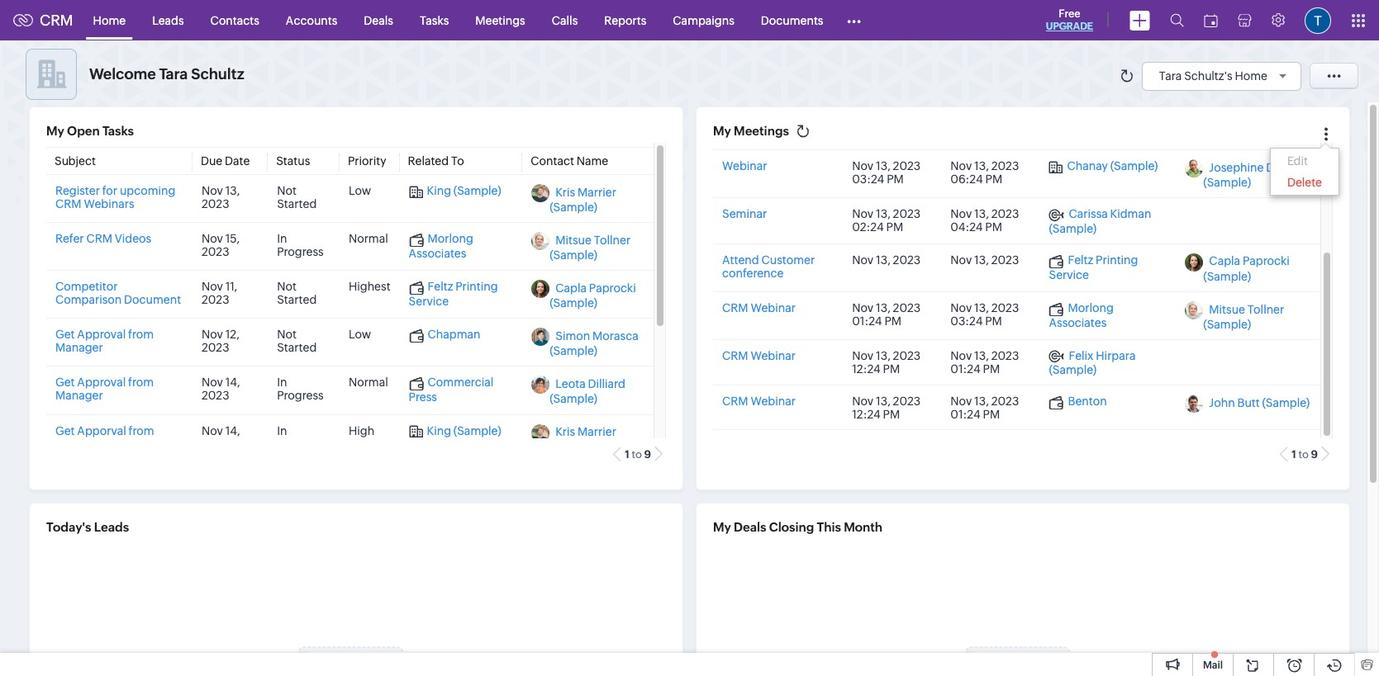 Task type: describe. For each thing, give the bounding box(es) containing it.
carissa kidman (sample)
[[1049, 208, 1152, 235]]

1 vertical spatial nov 13, 2023 03:24 pm
[[951, 302, 1019, 328]]

register
[[55, 185, 100, 198]]

Other Modules field
[[837, 7, 872, 33]]

2023 inside nov 15, 2023
[[202, 246, 229, 259]]

search element
[[1160, 0, 1194, 40]]

kris for high
[[556, 426, 575, 439]]

(sample) inside "carissa kidman (sample)"
[[1049, 222, 1097, 235]]

0 vertical spatial deals
[[364, 14, 393, 27]]

from for low
[[128, 328, 154, 342]]

in progress for commercial press
[[277, 376, 324, 403]]

2023 inside the nov 13, 2023 06:24 pm
[[991, 160, 1019, 173]]

calls link
[[539, 0, 591, 40]]

0 horizontal spatial home
[[93, 14, 126, 27]]

0 horizontal spatial paprocki
[[589, 282, 636, 295]]

to for in progress
[[632, 449, 642, 461]]

1 horizontal spatial feltz printing service
[[1049, 254, 1138, 282]]

contacts link
[[197, 0, 273, 40]]

1 for nov 13, 2023 01:24 pm
[[1292, 449, 1296, 461]]

1 horizontal spatial morlong associates
[[1049, 302, 1114, 329]]

crm webinar link for felix
[[722, 349, 796, 363]]

in progress for king (sample)
[[277, 424, 324, 451]]

priority link
[[348, 155, 386, 168]]

1 horizontal spatial home
[[1235, 69, 1268, 82]]

competitor comparison document
[[55, 280, 181, 307]]

subject
[[55, 155, 96, 168]]

marrier for high
[[578, 426, 616, 439]]

calls
[[552, 14, 578, 27]]

commercial press
[[409, 376, 494, 404]]

high
[[349, 424, 374, 438]]

king (sample) for low
[[427, 185, 501, 198]]

nov 11, 2023
[[202, 280, 237, 307]]

nov 13, 2023 06:24 pm
[[951, 160, 1019, 186]]

meetings link
[[462, 0, 539, 40]]

king (sample) for high
[[427, 424, 501, 438]]

edit delete
[[1287, 155, 1322, 189]]

king (sample) link for low
[[409, 185, 501, 199]]

nov inside nov 15, 2023
[[202, 233, 223, 246]]

leota
[[556, 378, 586, 391]]

search image
[[1170, 13, 1184, 27]]

1 horizontal spatial leads
[[152, 14, 184, 27]]

approval for nov 14, 2023
[[77, 376, 126, 390]]

leota dilliard (sample)
[[550, 378, 625, 406]]

1 vertical spatial 03:24
[[951, 315, 983, 328]]

webinar link
[[722, 160, 767, 173]]

documents
[[761, 14, 823, 27]]

contact name
[[531, 155, 608, 168]]

not started for 12,
[[277, 328, 317, 355]]

0 vertical spatial nov 13, 2023 01:24 pm
[[852, 302, 921, 328]]

get for normal
[[55, 376, 75, 390]]

manager for normal
[[55, 390, 103, 403]]

register for upcoming crm webinars
[[55, 185, 175, 211]]

related to link
[[408, 155, 464, 168]]

free upgrade
[[1046, 7, 1093, 32]]

0 horizontal spatial mitsue
[[556, 234, 592, 247]]

welcome
[[89, 65, 156, 83]]

open
[[67, 124, 100, 138]]

king (sample) link for high
[[409, 424, 501, 439]]

due date
[[201, 155, 250, 168]]

nov inside nov 13, 2023
[[202, 185, 223, 198]]

1 horizontal spatial mitsue
[[1209, 303, 1245, 316]]

approval for nov 12, 2023
[[77, 328, 126, 342]]

nov 14, 2023 for get approval from manager
[[202, 376, 240, 403]]

my deals closing this month
[[713, 521, 883, 535]]

seminar
[[722, 208, 767, 221]]

for
[[102, 185, 117, 198]]

commercial
[[428, 376, 494, 390]]

kris for low
[[556, 186, 575, 199]]

not started for 11,
[[277, 280, 317, 307]]

webinar for felix hirpara (sample)
[[751, 349, 796, 363]]

0 horizontal spatial capla paprocki (sample) link
[[550, 282, 636, 310]]

manager for low
[[55, 342, 103, 355]]

webinars
[[84, 198, 134, 211]]

closing
[[769, 521, 814, 535]]

(sample) inside the felix hirpara (sample)
[[1049, 364, 1097, 377]]

0 vertical spatial nov 13, 2023 03:24 pm
[[852, 160, 921, 186]]

13, inside the nov 13, 2023 06:24 pm
[[974, 160, 989, 173]]

12:24 for felix hirpara (sample)
[[852, 363, 881, 376]]

0 vertical spatial capla
[[1209, 255, 1241, 268]]

carissa kidman (sample) link
[[1049, 208, 1152, 235]]

tasks link
[[407, 0, 462, 40]]

02:24
[[852, 221, 884, 234]]

subject link
[[55, 155, 96, 168]]

normal for commercial press
[[349, 376, 388, 390]]

crm webinar for felix
[[722, 349, 796, 363]]

josephine
[[1209, 162, 1264, 175]]

webinar for morlong associates
[[751, 302, 796, 315]]

attend
[[722, 254, 759, 267]]

commercial press link
[[409, 376, 494, 404]]

progress for commercial press
[[277, 390, 324, 403]]

1 horizontal spatial tara
[[1159, 69, 1182, 82]]

due date link
[[201, 155, 250, 168]]

1 horizontal spatial mitsue tollner (sample) link
[[1204, 303, 1284, 331]]

benton link
[[1049, 395, 1107, 410]]

today's
[[46, 521, 91, 535]]

0 horizontal spatial feltz
[[428, 280, 453, 294]]

calendar image
[[1204, 14, 1218, 27]]

in progress for morlong associates
[[277, 233, 324, 259]]

1 horizontal spatial feltz printing service link
[[1049, 254, 1138, 282]]

mitsue tollner (sample) for the rightmost mitsue tollner (sample) link
[[1204, 303, 1284, 331]]

marrier for low
[[578, 186, 616, 199]]

profile image
[[1305, 7, 1331, 33]]

contact name link
[[531, 155, 608, 168]]

nov 13, 2023 01:24 pm for benton
[[951, 395, 1019, 422]]

1 vertical spatial tasks
[[103, 124, 134, 138]]

1 horizontal spatial capla paprocki (sample) link
[[1204, 255, 1290, 283]]

competitor comparison document link
[[55, 280, 181, 307]]

felix
[[1069, 349, 1094, 363]]

04:24
[[951, 221, 983, 234]]

tara schultz's home link
[[1159, 69, 1292, 82]]

from for normal
[[128, 376, 154, 390]]

0 horizontal spatial feltz printing service link
[[409, 280, 498, 308]]

pm inside nov 13, 2023 02:24 pm
[[886, 221, 903, 234]]

nov 12, 2023
[[202, 328, 240, 355]]

leota dilliard (sample) link
[[550, 378, 625, 406]]

1 horizontal spatial paprocki
[[1243, 255, 1290, 268]]

nov 13, 2023 for nov
[[852, 254, 921, 267]]

josephine darakjy (sample) link
[[1204, 162, 1306, 190]]

deals link
[[351, 0, 407, 40]]

1 horizontal spatial capla paprocki (sample)
[[1204, 255, 1290, 283]]

related
[[408, 155, 449, 168]]

schultz's
[[1184, 69, 1233, 82]]

1 vertical spatial printing
[[455, 280, 498, 294]]

2023 inside nov 12, 2023
[[202, 342, 229, 355]]

john butt (sample)
[[1209, 397, 1310, 410]]

0 horizontal spatial 03:24
[[852, 173, 884, 186]]

0 horizontal spatial morlong associates link
[[409, 233, 473, 260]]

status
[[276, 155, 310, 168]]

apporval
[[77, 424, 126, 438]]

get approval from manager for nov 12, 2023
[[55, 328, 154, 355]]

free
[[1059, 7, 1081, 20]]

not for 12,
[[277, 328, 297, 342]]

leads link
[[139, 0, 197, 40]]

get for high
[[55, 424, 75, 438]]

butt
[[1237, 397, 1260, 410]]

12,
[[225, 328, 240, 342]]

15,
[[225, 233, 240, 246]]

benton
[[1068, 395, 1107, 408]]

john
[[1209, 397, 1235, 410]]

9 for nov 13, 2023 01:24 pm
[[1311, 449, 1318, 461]]

chanay (sample)
[[1067, 160, 1158, 173]]

13, inside nov 13, 2023 02:24 pm
[[876, 208, 891, 221]]

0 vertical spatial morlong associates
[[409, 233, 473, 260]]

0 vertical spatial printing
[[1096, 254, 1138, 267]]

today's leads
[[46, 521, 129, 535]]

kris marrier (sample) link for low
[[550, 186, 616, 214]]

attend customer conference link
[[722, 254, 815, 280]]

low for chapman
[[349, 328, 371, 342]]

to
[[451, 155, 464, 168]]

1 for in progress
[[625, 449, 630, 461]]

seminar link
[[722, 208, 767, 221]]

home link
[[80, 0, 139, 40]]

06:24
[[951, 173, 983, 186]]

get approval from manager for nov 14, 2023
[[55, 376, 154, 403]]

nov 14, 2023 for get apporval from manager
[[202, 424, 240, 451]]

13, inside nov 13, 2023 04:24 pm
[[974, 208, 989, 221]]

campaigns
[[673, 14, 735, 27]]

tara schultz's home
[[1159, 69, 1268, 82]]

this
[[817, 521, 841, 535]]

john butt (sample) link
[[1209, 397, 1310, 410]]

accounts
[[286, 14, 337, 27]]

0 horizontal spatial capla paprocki (sample)
[[550, 282, 636, 310]]

1 to 9 for in progress
[[625, 449, 651, 461]]

king for high
[[427, 424, 451, 438]]

0 horizontal spatial mitsue tollner (sample) link
[[550, 234, 631, 262]]

3 crm webinar from the top
[[722, 395, 796, 408]]

my for my meetings
[[713, 124, 731, 138]]

accounts link
[[273, 0, 351, 40]]

refer
[[55, 233, 84, 246]]

felix hirpara (sample)
[[1049, 349, 1136, 377]]

2023 inside nov 11, 2023
[[202, 294, 229, 307]]

josephine darakjy (sample)
[[1204, 162, 1306, 190]]



Task type: locate. For each thing, give the bounding box(es) containing it.
nov inside nov 12, 2023
[[202, 328, 223, 342]]

2 in from the top
[[277, 376, 287, 390]]

1 vertical spatial service
[[409, 295, 449, 308]]

1 king (sample) from the top
[[427, 185, 501, 198]]

2 approval from the top
[[77, 376, 126, 390]]

1 horizontal spatial nov 13, 2023 03:24 pm
[[951, 302, 1019, 328]]

2 king (sample) from the top
[[427, 424, 501, 438]]

3 in from the top
[[277, 424, 287, 438]]

1 vertical spatial morlong associates link
[[1049, 302, 1114, 329]]

1 horizontal spatial 1
[[1292, 449, 1296, 461]]

kris marrier (sample) for low
[[550, 186, 616, 214]]

create menu image
[[1130, 10, 1150, 30]]

14, for get apporval from manager
[[225, 424, 240, 438]]

morlong up felix
[[1068, 302, 1114, 315]]

feltz down "carissa kidman (sample)"
[[1068, 254, 1094, 267]]

progress for morlong associates
[[277, 246, 324, 259]]

1 kris marrier (sample) from the top
[[550, 186, 616, 214]]

1 get approval from manager link from the top
[[55, 328, 154, 355]]

(sample) inside leota dilliard (sample)
[[550, 393, 597, 406]]

1 vertical spatial get
[[55, 376, 75, 390]]

2 to from the left
[[1299, 449, 1309, 461]]

(sample)
[[1110, 160, 1158, 173], [1204, 176, 1251, 190], [454, 185, 501, 198], [550, 201, 597, 214], [1049, 222, 1097, 235], [550, 249, 597, 262], [1204, 270, 1251, 283], [550, 297, 597, 310], [1204, 318, 1251, 331], [550, 345, 597, 358], [1049, 364, 1097, 377], [550, 393, 597, 406], [1262, 397, 1310, 410], [454, 424, 501, 438], [550, 441, 597, 454]]

nov 13, 2023 for not
[[202, 185, 240, 211]]

1 from from the top
[[128, 328, 154, 342]]

1 vertical spatial home
[[1235, 69, 1268, 82]]

tasks right deals link
[[420, 14, 449, 27]]

1 crm webinar link from the top
[[722, 302, 796, 315]]

printing down "carissa kidman (sample)"
[[1096, 254, 1138, 267]]

morlong associates link
[[409, 233, 473, 260], [1049, 302, 1114, 329]]

0 vertical spatial king (sample)
[[427, 185, 501, 198]]

not started right 12,
[[277, 328, 317, 355]]

1 vertical spatial king
[[427, 424, 451, 438]]

started right 12,
[[277, 342, 317, 355]]

not started right '11,'
[[277, 280, 317, 307]]

not down status link
[[277, 185, 297, 198]]

0 vertical spatial low
[[349, 185, 371, 198]]

1 crm webinar from the top
[[722, 302, 796, 315]]

2 normal from the top
[[349, 376, 388, 390]]

1 12:24 from the top
[[852, 363, 881, 376]]

my for my deals closing this month
[[713, 521, 731, 535]]

crm webinar
[[722, 302, 796, 315], [722, 349, 796, 363], [722, 395, 796, 408]]

1 approval from the top
[[77, 328, 126, 342]]

1 vertical spatial from
[[128, 376, 154, 390]]

not right 12,
[[277, 328, 297, 342]]

0 vertical spatial started
[[277, 198, 317, 211]]

feltz printing service down "carissa kidman (sample)"
[[1049, 254, 1138, 282]]

1 horizontal spatial morlong associates link
[[1049, 302, 1114, 329]]

3 in progress from the top
[[277, 424, 324, 451]]

1 vertical spatial in
[[277, 376, 287, 390]]

king (sample) down to
[[427, 185, 501, 198]]

tara left 'schultz's'
[[1159, 69, 1182, 82]]

tara left schultz
[[159, 65, 188, 83]]

approval
[[77, 328, 126, 342], [77, 376, 126, 390]]

delete
[[1287, 176, 1322, 189]]

my for my open tasks
[[46, 124, 64, 138]]

2 9 from the left
[[1311, 449, 1318, 461]]

1 vertical spatial mitsue
[[1209, 303, 1245, 316]]

1 to from the left
[[632, 449, 642, 461]]

0 vertical spatial nov 14, 2023
[[202, 376, 240, 403]]

0 horizontal spatial nov 13, 2023
[[202, 185, 240, 211]]

progress for king (sample)
[[277, 438, 324, 451]]

1 vertical spatial capla
[[556, 282, 587, 295]]

simon morasca (sample) link
[[550, 330, 639, 358]]

from
[[128, 328, 154, 342], [128, 376, 154, 390], [129, 424, 154, 438]]

9
[[644, 449, 651, 461], [1311, 449, 1318, 461]]

crm
[[40, 12, 73, 29], [55, 198, 81, 211], [86, 233, 112, 246], [722, 302, 748, 315], [722, 349, 748, 363], [722, 395, 748, 408]]

0 vertical spatial associates
[[409, 247, 466, 260]]

1 vertical spatial mitsue tollner (sample) link
[[1204, 303, 1284, 331]]

3 get from the top
[[55, 424, 75, 438]]

1 1 to 9 from the left
[[625, 449, 651, 461]]

meetings inside "link"
[[475, 14, 525, 27]]

associates up felix
[[1049, 316, 1107, 329]]

1 vertical spatial king (sample)
[[427, 424, 501, 438]]

kris marrier (sample) link down name
[[550, 186, 616, 214]]

feltz printing service up chapman
[[409, 280, 498, 308]]

in for refer crm videos
[[277, 233, 287, 246]]

2 crm webinar link from the top
[[722, 349, 796, 363]]

simon
[[556, 330, 590, 343]]

king (sample) down commercial press link
[[427, 424, 501, 438]]

2 king (sample) link from the top
[[409, 424, 501, 439]]

1 vertical spatial low
[[349, 328, 371, 342]]

11,
[[225, 280, 237, 294]]

01:24 for benton
[[951, 408, 981, 422]]

marrier down name
[[578, 186, 616, 199]]

mail
[[1203, 660, 1223, 672]]

king (sample) link down to
[[409, 185, 501, 199]]

0 vertical spatial tollner
[[594, 234, 631, 247]]

3 manager from the top
[[55, 438, 103, 451]]

1 vertical spatial associates
[[1049, 316, 1107, 329]]

get approval from manager up apporval
[[55, 376, 154, 403]]

service for the rightmost feltz printing service link
[[1049, 268, 1089, 282]]

3 from from the top
[[129, 424, 154, 438]]

webinar for benton
[[751, 395, 796, 408]]

14,
[[225, 376, 240, 390], [225, 424, 240, 438]]

leads up welcome tara schultz
[[152, 14, 184, 27]]

2 low from the top
[[349, 328, 371, 342]]

1 vertical spatial get approval from manager link
[[55, 376, 154, 403]]

1 horizontal spatial tasks
[[420, 14, 449, 27]]

13,
[[876, 160, 891, 173], [974, 160, 989, 173], [225, 185, 240, 198], [876, 208, 891, 221], [974, 208, 989, 221], [876, 254, 891, 267], [974, 254, 989, 267], [876, 302, 891, 315], [974, 302, 989, 315], [876, 349, 891, 363], [974, 349, 989, 363], [876, 395, 891, 408], [974, 395, 989, 408]]

1 king from the top
[[427, 185, 451, 198]]

marrier
[[578, 186, 616, 199], [578, 426, 616, 439]]

1 manager from the top
[[55, 342, 103, 355]]

get approval from manager link up apporval
[[55, 376, 154, 403]]

0 vertical spatial in progress
[[277, 233, 324, 259]]

0 vertical spatial feltz
[[1068, 254, 1094, 267]]

crm webinar link for morlong
[[722, 302, 796, 315]]

9 for in progress
[[644, 449, 651, 461]]

not started for 13,
[[277, 185, 317, 211]]

0 horizontal spatial tara
[[159, 65, 188, 83]]

welcome tara schultz
[[89, 65, 244, 83]]

feltz printing service link down "carissa kidman (sample)"
[[1049, 254, 1138, 282]]

1 down john butt (sample) 'link'
[[1292, 449, 1296, 461]]

2 nov 14, 2023 from the top
[[202, 424, 240, 451]]

nov 13, 2023 down 04:24
[[951, 254, 1019, 267]]

king (sample)
[[427, 185, 501, 198], [427, 424, 501, 438]]

kris marrier (sample) link down leota dilliard (sample)
[[550, 426, 616, 454]]

competitor
[[55, 280, 118, 294]]

contacts
[[210, 14, 259, 27]]

priority
[[348, 155, 386, 168]]

nov
[[852, 160, 874, 173], [951, 160, 972, 173], [202, 185, 223, 198], [852, 208, 874, 221], [951, 208, 972, 221], [202, 233, 223, 246], [852, 254, 874, 267], [951, 254, 972, 267], [202, 280, 223, 294], [852, 302, 874, 315], [951, 302, 972, 315], [202, 328, 223, 342], [852, 349, 874, 363], [951, 349, 972, 363], [202, 376, 223, 390], [852, 395, 874, 408], [951, 395, 972, 408], [202, 424, 223, 438]]

14, for get approval from manager
[[225, 376, 240, 390]]

mitsue tollner (sample)
[[550, 234, 631, 262], [1204, 303, 1284, 331]]

1 horizontal spatial mitsue tollner (sample)
[[1204, 303, 1284, 331]]

normal up highest
[[349, 233, 388, 246]]

1 kris from the top
[[556, 186, 575, 199]]

tasks inside 'tasks' link
[[420, 14, 449, 27]]

get up get apporval from manager
[[55, 376, 75, 390]]

2 manager from the top
[[55, 390, 103, 403]]

1 vertical spatial manager
[[55, 390, 103, 403]]

12:24 for benton
[[852, 408, 881, 422]]

marrier down leota dilliard (sample)
[[578, 426, 616, 439]]

2023 inside nov 13, 2023 02:24 pm
[[893, 208, 921, 221]]

manager
[[55, 342, 103, 355], [55, 390, 103, 403], [55, 438, 103, 451]]

kris down leota dilliard (sample)
[[556, 426, 575, 439]]

1 horizontal spatial 1 to 9
[[1292, 449, 1318, 461]]

from down document
[[128, 328, 154, 342]]

leads
[[152, 14, 184, 27], [94, 521, 129, 535]]

1 king (sample) link from the top
[[409, 185, 501, 199]]

1 in from the top
[[277, 233, 287, 246]]

2 vertical spatial started
[[277, 342, 317, 355]]

not started down status link
[[277, 185, 317, 211]]

1 kris marrier (sample) link from the top
[[550, 186, 616, 214]]

king for low
[[427, 185, 451, 198]]

1 vertical spatial get approval from manager
[[55, 376, 154, 403]]

1 9 from the left
[[644, 449, 651, 461]]

my left closing
[[713, 521, 731, 535]]

2 vertical spatial manager
[[55, 438, 103, 451]]

create menu element
[[1120, 0, 1160, 40]]

0 horizontal spatial feltz printing service
[[409, 280, 498, 308]]

associates
[[409, 247, 466, 260], [1049, 316, 1107, 329]]

register for upcoming crm webinars link
[[55, 185, 175, 211]]

2 horizontal spatial nov 13, 2023
[[951, 254, 1019, 267]]

service down "carissa kidman (sample)"
[[1049, 268, 1089, 282]]

morlong associates
[[409, 233, 473, 260], [1049, 302, 1114, 329]]

webinar
[[722, 160, 767, 173], [751, 302, 796, 315], [751, 349, 796, 363], [751, 395, 796, 408]]

feltz up chapman link
[[428, 280, 453, 294]]

crm link
[[13, 12, 73, 29]]

meetings left calls link on the top of page
[[475, 14, 525, 27]]

get inside get apporval from manager
[[55, 424, 75, 438]]

2 get approval from manager from the top
[[55, 376, 154, 403]]

1 marrier from the top
[[578, 186, 616, 199]]

kris marrier (sample) for high
[[550, 426, 616, 454]]

chanay
[[1067, 160, 1108, 173]]

started for nov 11, 2023
[[277, 294, 317, 307]]

2 vertical spatial from
[[129, 424, 154, 438]]

0 vertical spatial morlong
[[428, 233, 473, 246]]

1 not started from the top
[[277, 185, 317, 211]]

2 vertical spatial not
[[277, 328, 297, 342]]

0 horizontal spatial capla
[[556, 282, 587, 295]]

1 get approval from manager from the top
[[55, 328, 154, 355]]

1 nov 13, 2023 12:24 pm from the top
[[852, 349, 921, 376]]

nov inside the nov 13, 2023 06:24 pm
[[951, 160, 972, 173]]

0 horizontal spatial printing
[[455, 280, 498, 294]]

pm inside the nov 13, 2023 06:24 pm
[[985, 173, 1003, 186]]

reports
[[604, 14, 646, 27]]

2 vertical spatial crm webinar
[[722, 395, 796, 408]]

1 horizontal spatial associates
[[1049, 316, 1107, 329]]

conference
[[722, 267, 784, 280]]

2023 inside nov 13, 2023 04:24 pm
[[991, 208, 1019, 221]]

2 started from the top
[[277, 294, 317, 307]]

2 in progress from the top
[[277, 376, 324, 403]]

crm webinar for morlong
[[722, 302, 796, 315]]

king down press
[[427, 424, 451, 438]]

nov 13, 2023 12:24 pm for benton
[[852, 395, 921, 422]]

document
[[124, 294, 181, 307]]

my up webinar link
[[713, 124, 731, 138]]

nov 13, 2023 down 02:24
[[852, 254, 921, 267]]

normal up high
[[349, 376, 388, 390]]

1 vertical spatial tollner
[[1248, 303, 1284, 316]]

2 not started from the top
[[277, 280, 317, 307]]

nov 13, 2023 04:24 pm
[[951, 208, 1019, 234]]

get approval from manager link for nov 12, 2023
[[55, 328, 154, 355]]

1 vertical spatial 01:24
[[951, 363, 981, 376]]

kidman
[[1110, 208, 1152, 221]]

nov 13, 2023 down "due date"
[[202, 185, 240, 211]]

1 to 9 down dilliard
[[625, 449, 651, 461]]

pm
[[887, 173, 904, 186], [985, 173, 1003, 186], [886, 221, 903, 234], [985, 221, 1002, 234], [885, 315, 902, 328], [985, 315, 1002, 328], [883, 363, 900, 376], [983, 363, 1000, 376], [883, 408, 900, 422], [983, 408, 1000, 422]]

started for nov 13, 2023
[[277, 198, 317, 211]]

1 vertical spatial not
[[277, 280, 297, 294]]

(sample) inside simon morasca (sample)
[[550, 345, 597, 358]]

2 get approval from manager link from the top
[[55, 376, 154, 403]]

chapman
[[428, 328, 481, 342]]

get left apporval
[[55, 424, 75, 438]]

0 vertical spatial crm webinar link
[[722, 302, 796, 315]]

0 vertical spatial get
[[55, 328, 75, 342]]

press
[[409, 391, 437, 404]]

0 vertical spatial kris marrier (sample)
[[550, 186, 616, 214]]

1 vertical spatial approval
[[77, 376, 126, 390]]

2 vertical spatial nov 13, 2023 01:24 pm
[[951, 395, 1019, 422]]

get approval from manager link for nov 14, 2023
[[55, 376, 154, 403]]

0 horizontal spatial tollner
[[594, 234, 631, 247]]

tasks right open
[[103, 124, 134, 138]]

1 vertical spatial 14,
[[225, 424, 240, 438]]

1 vertical spatial morlong
[[1068, 302, 1114, 315]]

1 progress from the top
[[277, 246, 324, 259]]

3 progress from the top
[[277, 438, 324, 451]]

printing up chapman
[[455, 280, 498, 294]]

0 horizontal spatial morlong
[[428, 233, 473, 246]]

2 vertical spatial in progress
[[277, 424, 324, 451]]

2 marrier from the top
[[578, 426, 616, 439]]

2 kris marrier (sample) link from the top
[[550, 426, 616, 454]]

2 crm webinar from the top
[[722, 349, 796, 363]]

3 not started from the top
[[277, 328, 317, 355]]

3 crm webinar link from the top
[[722, 395, 796, 408]]

nov inside nov 13, 2023 02:24 pm
[[852, 208, 874, 221]]

1 nov 14, 2023 from the top
[[202, 376, 240, 403]]

1 down dilliard
[[625, 449, 630, 461]]

get down comparison
[[55, 328, 75, 342]]

dilliard
[[588, 378, 625, 391]]

0 horizontal spatial leads
[[94, 521, 129, 535]]

(sample) inside "josephine darakjy (sample)"
[[1204, 176, 1251, 190]]

my
[[46, 124, 64, 138], [713, 124, 731, 138], [713, 521, 731, 535]]

started right '11,'
[[277, 294, 317, 307]]

videos
[[115, 233, 151, 246]]

0 vertical spatial meetings
[[475, 14, 525, 27]]

king
[[427, 185, 451, 198], [427, 424, 451, 438]]

to for nov 13, 2023 01:24 pm
[[1299, 449, 1309, 461]]

1 horizontal spatial to
[[1299, 449, 1309, 461]]

profile element
[[1295, 0, 1341, 40]]

0 vertical spatial paprocki
[[1243, 255, 1290, 268]]

0 horizontal spatial 9
[[644, 449, 651, 461]]

1 vertical spatial progress
[[277, 390, 324, 403]]

2 vertical spatial progress
[[277, 438, 324, 451]]

0 vertical spatial morlong associates link
[[409, 233, 473, 260]]

nov inside nov 13, 2023 04:24 pm
[[951, 208, 972, 221]]

feltz
[[1068, 254, 1094, 267], [428, 280, 453, 294]]

get approval from manager link down comparison
[[55, 328, 154, 355]]

1 vertical spatial feltz
[[428, 280, 453, 294]]

3 not from the top
[[277, 328, 297, 342]]

pm inside nov 13, 2023 04:24 pm
[[985, 221, 1002, 234]]

from inside get apporval from manager
[[129, 424, 154, 438]]

approval down comparison
[[77, 328, 126, 342]]

kris marrier (sample) down name
[[550, 186, 616, 214]]

0 vertical spatial 01:24
[[852, 315, 882, 328]]

low down highest
[[349, 328, 371, 342]]

2 get from the top
[[55, 376, 75, 390]]

home
[[93, 14, 126, 27], [1235, 69, 1268, 82]]

from up get apporval from manager
[[128, 376, 154, 390]]

darakjy
[[1266, 162, 1306, 175]]

1 horizontal spatial morlong
[[1068, 302, 1114, 315]]

2 kris marrier (sample) from the top
[[550, 426, 616, 454]]

2 kris from the top
[[556, 426, 575, 439]]

normal for morlong associates
[[349, 233, 388, 246]]

started down status link
[[277, 198, 317, 211]]

0 horizontal spatial 1 to 9
[[625, 449, 651, 461]]

date
[[225, 155, 250, 168]]

month
[[844, 521, 883, 535]]

king (sample) link down commercial press link
[[409, 424, 501, 439]]

1 low from the top
[[349, 185, 371, 198]]

2 14, from the top
[[225, 424, 240, 438]]

morlong
[[428, 233, 473, 246], [1068, 302, 1114, 315]]

01:24
[[852, 315, 882, 328], [951, 363, 981, 376], [951, 408, 981, 422]]

morlong for the left morlong associates link
[[428, 233, 473, 246]]

service up chapman link
[[409, 295, 449, 308]]

low for king (sample)
[[349, 185, 371, 198]]

0 horizontal spatial to
[[632, 449, 642, 461]]

2 from from the top
[[128, 376, 154, 390]]

feltz printing service link
[[1049, 254, 1138, 282], [409, 280, 498, 308]]

in for get apporval from manager
[[277, 424, 287, 438]]

2 1 from the left
[[1292, 449, 1296, 461]]

refer crm videos
[[55, 233, 151, 246]]

highest
[[349, 280, 391, 294]]

2 12:24 from the top
[[852, 408, 881, 422]]

nov 13, 2023 12:24 pm for felix hirpara (sample)
[[852, 349, 921, 376]]

1 vertical spatial 12:24
[[852, 408, 881, 422]]

my meetings
[[713, 124, 789, 138]]

manager inside get apporval from manager
[[55, 438, 103, 451]]

1 14, from the top
[[225, 376, 240, 390]]

related to
[[408, 155, 464, 168]]

comparison
[[55, 294, 122, 307]]

1 vertical spatial leads
[[94, 521, 129, 535]]

low down priority
[[349, 185, 371, 198]]

kris marrier (sample) down leota dilliard (sample)
[[550, 426, 616, 454]]

1 horizontal spatial 9
[[1311, 449, 1318, 461]]

not right '11,'
[[277, 280, 297, 294]]

not for 13,
[[277, 185, 297, 198]]

0 vertical spatial get approval from manager
[[55, 328, 154, 355]]

from for high
[[129, 424, 154, 438]]

chanay (sample) link
[[1049, 160, 1158, 174]]

carissa
[[1069, 208, 1108, 221]]

1 horizontal spatial service
[[1049, 268, 1089, 282]]

meetings up webinar link
[[734, 124, 789, 138]]

due
[[201, 155, 222, 168]]

1 not from the top
[[277, 185, 297, 198]]

name
[[577, 155, 608, 168]]

attend customer conference
[[722, 254, 815, 280]]

0 vertical spatial kris marrier (sample) link
[[550, 186, 616, 214]]

crm inside register for upcoming crm webinars
[[55, 198, 81, 211]]

2023
[[893, 160, 921, 173], [991, 160, 1019, 173], [202, 198, 229, 211], [893, 208, 921, 221], [991, 208, 1019, 221], [202, 246, 229, 259], [893, 254, 921, 267], [991, 254, 1019, 267], [202, 294, 229, 307], [893, 302, 921, 315], [991, 302, 1019, 315], [202, 342, 229, 355], [893, 349, 921, 363], [991, 349, 1019, 363], [202, 390, 229, 403], [893, 395, 921, 408], [991, 395, 1019, 408], [202, 438, 229, 451]]

1 started from the top
[[277, 198, 317, 211]]

1 to 9 for nov 13, 2023 01:24 pm
[[1292, 449, 1318, 461]]

1 vertical spatial crm webinar link
[[722, 349, 796, 363]]

0 vertical spatial crm webinar
[[722, 302, 796, 315]]

1 get from the top
[[55, 328, 75, 342]]

edit
[[1287, 155, 1308, 168]]

nov 15, 2023
[[202, 233, 240, 259]]

deals left closing
[[734, 521, 766, 535]]

0 vertical spatial not
[[277, 185, 297, 198]]

1 horizontal spatial feltz
[[1068, 254, 1094, 267]]

01:24 for felix hirpara (sample)
[[951, 363, 981, 376]]

deals left 'tasks' link
[[364, 14, 393, 27]]

2 progress from the top
[[277, 390, 324, 403]]

1 horizontal spatial deals
[[734, 521, 766, 535]]

king down related to link
[[427, 185, 451, 198]]

1 horizontal spatial meetings
[[734, 124, 789, 138]]

1 vertical spatial kris
[[556, 426, 575, 439]]

2 1 to 9 from the left
[[1292, 449, 1318, 461]]

campaigns link
[[660, 0, 748, 40]]

nov 13, 2023 01:24 pm for felix hirpara (sample)
[[951, 349, 1019, 376]]

2 not from the top
[[277, 280, 297, 294]]

in for get approval from manager
[[277, 376, 287, 390]]

kris marrier (sample) link for high
[[550, 426, 616, 454]]

get for low
[[55, 328, 75, 342]]

kris marrier (sample)
[[550, 186, 616, 214], [550, 426, 616, 454]]

1 in progress from the top
[[277, 233, 324, 259]]

(sample) inside the chanay (sample) link
[[1110, 160, 1158, 173]]

low
[[349, 185, 371, 198], [349, 328, 371, 342]]

manager for high
[[55, 438, 103, 451]]

king (sample) link
[[409, 185, 501, 199], [409, 424, 501, 439]]

refer crm videos link
[[55, 233, 151, 246]]

get approval from manager down comparison
[[55, 328, 154, 355]]

3 started from the top
[[277, 342, 317, 355]]

home up welcome
[[93, 14, 126, 27]]

nov inside nov 11, 2023
[[202, 280, 223, 294]]

1 to 9 down john butt (sample) 'link'
[[1292, 449, 1318, 461]]

leads right the today's
[[94, 521, 129, 535]]

2 vertical spatial in
[[277, 424, 287, 438]]

morasca
[[593, 330, 639, 343]]

feltz printing service link up chapman
[[409, 280, 498, 308]]

2 nov 13, 2023 12:24 pm from the top
[[852, 395, 921, 422]]

from right apporval
[[129, 424, 154, 438]]

1 1 from the left
[[625, 449, 630, 461]]

2 king from the top
[[427, 424, 451, 438]]

not for 11,
[[277, 280, 297, 294]]

0 vertical spatial mitsue tollner (sample) link
[[550, 234, 631, 262]]

deals
[[364, 14, 393, 27], [734, 521, 766, 535]]

morlong down to
[[428, 233, 473, 246]]

kris
[[556, 186, 575, 199], [556, 426, 575, 439]]

2 vertical spatial crm webinar link
[[722, 395, 796, 408]]

1 normal from the top
[[349, 233, 388, 246]]

mitsue
[[556, 234, 592, 247], [1209, 303, 1245, 316]]

in
[[277, 233, 287, 246], [277, 376, 287, 390], [277, 424, 287, 438]]

1 vertical spatial not started
[[277, 280, 317, 307]]

service for feltz printing service link to the left
[[409, 295, 449, 308]]

documents link
[[748, 0, 837, 40]]

my left open
[[46, 124, 64, 138]]

03:24
[[852, 173, 884, 186], [951, 315, 983, 328]]

0 horizontal spatial meetings
[[475, 14, 525, 27]]

associates up chapman link
[[409, 247, 466, 260]]

mitsue tollner (sample) for leftmost mitsue tollner (sample) link
[[550, 234, 631, 262]]

approval up apporval
[[77, 376, 126, 390]]

started for nov 12, 2023
[[277, 342, 317, 355]]

home right 'schultz's'
[[1235, 69, 1268, 82]]

morlong for the right morlong associates link
[[1068, 302, 1114, 315]]

0 vertical spatial home
[[93, 14, 126, 27]]

kris down contact name
[[556, 186, 575, 199]]



Task type: vqa. For each thing, say whether or not it's contained in the screenshot.


